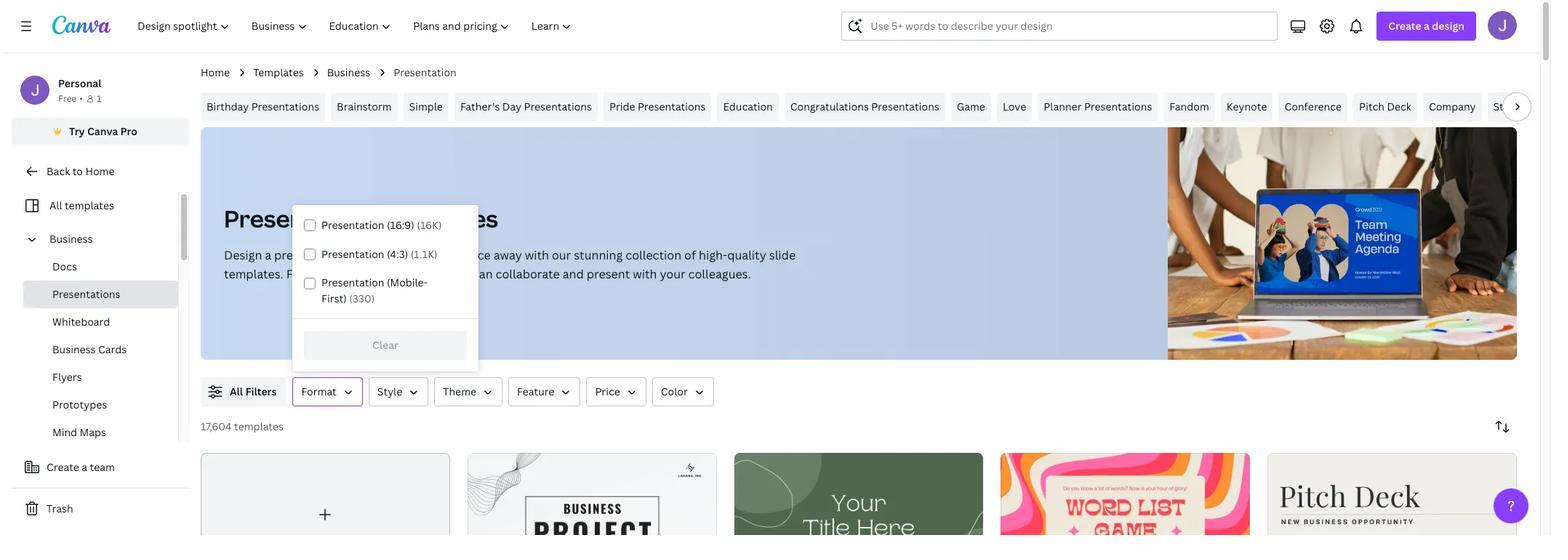 Task type: describe. For each thing, give the bounding box(es) containing it.
planner presentations
[[1044, 100, 1152, 113]]

pitch deck link
[[1354, 92, 1418, 121]]

(mobile-
[[387, 276, 428, 289]]

pro
[[120, 124, 137, 138]]

try canva pro button
[[12, 118, 189, 145]]

cards
[[98, 343, 127, 356]]

presentation for presentation (mobile- first)
[[321, 276, 384, 289]]

top level navigation element
[[128, 12, 584, 41]]

color
[[661, 385, 688, 399]]

0 horizontal spatial business link
[[44, 225, 169, 253]]

congratulations
[[790, 100, 869, 113]]

and
[[563, 266, 584, 282]]

blows
[[375, 247, 408, 263]]

templates
[[253, 65, 304, 79]]

personal
[[58, 76, 101, 90]]

all templates
[[49, 199, 114, 212]]

presentation for presentation templates
[[224, 203, 375, 234]]

flyers
[[52, 370, 82, 384]]

Search search field
[[871, 12, 1269, 40]]

docs link
[[23, 253, 178, 281]]

price
[[595, 385, 620, 399]]

0 vertical spatial your
[[411, 247, 437, 263]]

that
[[349, 247, 372, 263]]

online
[[396, 266, 430, 282]]

(330)
[[349, 292, 375, 305]]

0 vertical spatial to
[[72, 164, 83, 178]]

all filters button
[[201, 377, 287, 407]]

create for create a team
[[47, 460, 79, 474]]

slide
[[769, 247, 796, 263]]

day
[[502, 100, 522, 113]]

brainstorm link
[[331, 92, 398, 121]]

collection
[[626, 247, 682, 263]]

design
[[1432, 19, 1465, 33]]

can
[[473, 266, 493, 282]]

Sort by button
[[1488, 412, 1517, 442]]

back
[[47, 164, 70, 178]]

flyers link
[[23, 364, 178, 391]]

business for the leftmost business link
[[49, 232, 93, 246]]

away
[[494, 247, 522, 263]]

17,604
[[201, 420, 232, 434]]

birthday
[[207, 100, 249, 113]]

brainstorm
[[337, 100, 392, 113]]

(16:9)
[[387, 218, 415, 232]]

birthday presentations
[[207, 100, 319, 113]]

17,604 templates
[[201, 420, 284, 434]]

presentations up whiteboard
[[52, 287, 120, 301]]

filters
[[245, 385, 277, 399]]

presentations for birthday presentations
[[251, 100, 319, 113]]

0 vertical spatial free
[[58, 92, 77, 105]]

high-
[[699, 247, 727, 263]]

presentation templates
[[224, 203, 498, 234]]

so
[[433, 266, 446, 282]]

education
[[723, 100, 773, 113]]

conference
[[1285, 100, 1342, 113]]

pride presentations link
[[604, 92, 712, 121]]

back to home
[[47, 164, 115, 178]]

to inside design a presentation that blows your audience away with our stunning collection of high-quality slide templates. free to personalize online so you can collaborate and present with your colleagues.
[[314, 266, 326, 282]]

free inside design a presentation that blows your audience away with our stunning collection of high-quality slide templates. free to personalize online so you can collaborate and present with your colleagues.
[[286, 266, 311, 282]]

pride
[[610, 100, 635, 113]]

whiteboard
[[52, 315, 110, 329]]

you
[[449, 266, 470, 282]]

feature
[[517, 385, 555, 399]]

deck
[[1387, 100, 1412, 113]]

home link
[[201, 65, 230, 81]]

try
[[69, 124, 85, 138]]

startup
[[1494, 100, 1531, 113]]

startup link
[[1488, 92, 1537, 121]]

mind maps
[[52, 426, 106, 439]]

colleagues.
[[688, 266, 751, 282]]

of
[[684, 247, 696, 263]]

keynote link
[[1221, 92, 1273, 121]]

presentations right the day
[[524, 100, 592, 113]]

price button
[[587, 377, 646, 407]]

love
[[1003, 100, 1026, 113]]

presentation for presentation (16:9) (16k)
[[321, 218, 384, 232]]

create a team button
[[12, 453, 189, 482]]

mind maps link
[[23, 419, 178, 447]]

design a presentation that blows your audience away with our stunning collection of high-quality slide templates. free to personalize online so you can collaborate and present with your colleagues.
[[224, 247, 796, 282]]

0 vertical spatial business link
[[327, 65, 370, 81]]

templates for presentation templates
[[380, 203, 498, 234]]

collaborate
[[496, 266, 560, 282]]

create a team
[[47, 460, 115, 474]]

(16k)
[[417, 218, 442, 232]]

1 horizontal spatial home
[[201, 65, 230, 79]]

game
[[957, 100, 985, 113]]



Task type: locate. For each thing, give the bounding box(es) containing it.
presentation
[[274, 247, 346, 263]]

design
[[224, 247, 262, 263]]

all down back
[[49, 199, 62, 212]]

0 horizontal spatial all
[[49, 199, 62, 212]]

all inside button
[[230, 385, 243, 399]]

stunning
[[574, 247, 623, 263]]

business up flyers
[[52, 343, 96, 356]]

create inside button
[[47, 460, 79, 474]]

0 vertical spatial home
[[201, 65, 230, 79]]

with up the collaborate
[[525, 247, 549, 263]]

1 horizontal spatial to
[[314, 266, 326, 282]]

(4:3)
[[387, 247, 408, 261]]

2 vertical spatial a
[[82, 460, 87, 474]]

whiteboard link
[[23, 308, 178, 336]]

birthday presentations link
[[201, 92, 325, 121]]

business cards link
[[23, 336, 178, 364]]

free
[[58, 92, 77, 105], [286, 266, 311, 282]]

(1.1k)
[[411, 247, 438, 261]]

home up all templates link
[[85, 164, 115, 178]]

•
[[79, 92, 83, 105]]

pitch deck
[[1359, 100, 1412, 113]]

0 horizontal spatial your
[[411, 247, 437, 263]]

cream neutral minimalist new business pitch deck presentation image
[[1268, 453, 1517, 535]]

1 horizontal spatial business link
[[327, 65, 370, 81]]

planner presentations link
[[1038, 92, 1158, 121]]

all filters
[[230, 385, 277, 399]]

first)
[[321, 292, 347, 305]]

presentation up that
[[321, 218, 384, 232]]

pride presentations
[[610, 100, 706, 113]]

congratulations presentations link
[[785, 92, 945, 121]]

free down presentation
[[286, 266, 311, 282]]

presentations for pride presentations
[[638, 100, 706, 113]]

templates for all templates
[[65, 199, 114, 212]]

company link
[[1423, 92, 1482, 121]]

format
[[301, 385, 337, 399]]

1 horizontal spatial free
[[286, 266, 311, 282]]

presentations
[[251, 100, 319, 113], [524, 100, 592, 113], [638, 100, 706, 113], [872, 100, 940, 113], [1084, 100, 1152, 113], [52, 287, 120, 301]]

presentations down templates link
[[251, 100, 319, 113]]

1 vertical spatial a
[[265, 247, 271, 263]]

a up templates.
[[265, 247, 271, 263]]

presentations right planner
[[1084, 100, 1152, 113]]

1 vertical spatial business link
[[44, 225, 169, 253]]

a for team
[[82, 460, 87, 474]]

1
[[97, 92, 101, 105]]

presentations for congratulations presentations
[[872, 100, 940, 113]]

1 horizontal spatial all
[[230, 385, 243, 399]]

0 vertical spatial business
[[327, 65, 370, 79]]

1 vertical spatial free
[[286, 266, 311, 282]]

clear
[[372, 338, 399, 352]]

docs
[[52, 260, 77, 273]]

templates for 17,604 templates
[[234, 420, 284, 434]]

love link
[[997, 92, 1032, 121]]

simple
[[409, 100, 443, 113]]

your down the of
[[660, 266, 686, 282]]

grey minimalist business project presentation image
[[468, 453, 717, 535]]

templates up (1.1k)
[[380, 203, 498, 234]]

None search field
[[842, 12, 1278, 41]]

0 vertical spatial create
[[1389, 19, 1422, 33]]

clear button
[[304, 331, 467, 360]]

templates link
[[253, 65, 304, 81]]

create left design
[[1389, 19, 1422, 33]]

our
[[552, 247, 571, 263]]

create a design
[[1389, 19, 1465, 33]]

business up docs
[[49, 232, 93, 246]]

0 vertical spatial with
[[525, 247, 549, 263]]

1 vertical spatial create
[[47, 460, 79, 474]]

company
[[1429, 100, 1476, 113]]

style
[[377, 385, 402, 399]]

2 vertical spatial business
[[52, 343, 96, 356]]

free left •
[[58, 92, 77, 105]]

with down collection
[[633, 266, 657, 282]]

presentations right pride
[[638, 100, 706, 113]]

presentation (4:3) (1.1k)
[[321, 247, 438, 261]]

conference link
[[1279, 92, 1348, 121]]

personalize
[[328, 266, 393, 282]]

a for design
[[1424, 19, 1430, 33]]

business link
[[327, 65, 370, 81], [44, 225, 169, 253]]

0 horizontal spatial a
[[82, 460, 87, 474]]

education link
[[717, 92, 779, 121]]

a
[[1424, 19, 1430, 33], [265, 247, 271, 263], [82, 460, 87, 474]]

father's day presentations link
[[455, 92, 598, 121]]

a inside dropdown button
[[1424, 19, 1430, 33]]

create inside dropdown button
[[1389, 19, 1422, 33]]

try canva pro
[[69, 124, 137, 138]]

all templates link
[[20, 192, 169, 220]]

presentation for presentation
[[394, 65, 457, 79]]

presentation for presentation (4:3) (1.1k)
[[321, 247, 384, 261]]

1 horizontal spatial templates
[[234, 420, 284, 434]]

1 vertical spatial home
[[85, 164, 115, 178]]

templates
[[65, 199, 114, 212], [380, 203, 498, 234], [234, 420, 284, 434]]

presentation up personalize
[[321, 247, 384, 261]]

to right back
[[72, 164, 83, 178]]

0 horizontal spatial free
[[58, 92, 77, 105]]

your up online
[[411, 247, 437, 263]]

a for presentation
[[265, 247, 271, 263]]

feature button
[[508, 377, 581, 407]]

canva
[[87, 124, 118, 138]]

all for all templates
[[49, 199, 62, 212]]

presentation (mobile- first)
[[321, 276, 428, 305]]

1 vertical spatial business
[[49, 232, 93, 246]]

theme button
[[434, 377, 503, 407]]

presentation up presentation
[[224, 203, 375, 234]]

create for create a design
[[1389, 19, 1422, 33]]

planner
[[1044, 100, 1082, 113]]

a inside design a presentation that blows your audience away with our stunning collection of high-quality slide templates. free to personalize online so you can collaborate and present with your colleagues.
[[265, 247, 271, 263]]

mind
[[52, 426, 77, 439]]

business link up brainstorm
[[327, 65, 370, 81]]

pitch
[[1359, 100, 1385, 113]]

home up birthday
[[201, 65, 230, 79]]

keynote
[[1227, 100, 1267, 113]]

a left design
[[1424, 19, 1430, 33]]

theme
[[443, 385, 476, 399]]

quality
[[727, 247, 766, 263]]

color button
[[652, 377, 714, 407]]

1 vertical spatial with
[[633, 266, 657, 282]]

with
[[525, 247, 549, 263], [633, 266, 657, 282]]

1 vertical spatial your
[[660, 266, 686, 282]]

all
[[49, 199, 62, 212], [230, 385, 243, 399]]

game link
[[951, 92, 991, 121]]

1 horizontal spatial with
[[633, 266, 657, 282]]

0 horizontal spatial with
[[525, 247, 549, 263]]

presentation inside presentation (mobile- first)
[[321, 276, 384, 289]]

1 horizontal spatial your
[[660, 266, 686, 282]]

presentations left game
[[872, 100, 940, 113]]

1 vertical spatial to
[[314, 266, 326, 282]]

templates.
[[224, 266, 283, 282]]

0 vertical spatial a
[[1424, 19, 1430, 33]]

presentation up simple
[[394, 65, 457, 79]]

business link down all templates link
[[44, 225, 169, 253]]

back to home link
[[12, 157, 189, 186]]

0 horizontal spatial templates
[[65, 199, 114, 212]]

team
[[90, 460, 115, 474]]

templates down filters
[[234, 420, 284, 434]]

1 vertical spatial all
[[230, 385, 243, 399]]

1 horizontal spatial a
[[265, 247, 271, 263]]

business cards
[[52, 343, 127, 356]]

jacob simon image
[[1488, 11, 1517, 40]]

create down mind
[[47, 460, 79, 474]]

your
[[411, 247, 437, 263], [660, 266, 686, 282]]

0 horizontal spatial home
[[85, 164, 115, 178]]

audience
[[440, 247, 491, 263]]

presentations for planner presentations
[[1084, 100, 1152, 113]]

1 horizontal spatial create
[[1389, 19, 1422, 33]]

all left filters
[[230, 385, 243, 399]]

2 horizontal spatial a
[[1424, 19, 1430, 33]]

simple link
[[403, 92, 449, 121]]

templates down back to home at left top
[[65, 199, 114, 212]]

free •
[[58, 92, 83, 105]]

to down presentation
[[314, 266, 326, 282]]

maps
[[80, 426, 106, 439]]

0 horizontal spatial to
[[72, 164, 83, 178]]

a left team
[[82, 460, 87, 474]]

2 horizontal spatial templates
[[380, 203, 498, 234]]

to
[[72, 164, 83, 178], [314, 266, 326, 282]]

presentation up (330)
[[321, 276, 384, 289]]

prototypes
[[52, 398, 107, 412]]

0 vertical spatial all
[[49, 199, 62, 212]]

create
[[1389, 19, 1422, 33], [47, 460, 79, 474]]

a inside button
[[82, 460, 87, 474]]

0 horizontal spatial create
[[47, 460, 79, 474]]

all for all filters
[[230, 385, 243, 399]]

business up brainstorm
[[327, 65, 370, 79]]

business for the top business link
[[327, 65, 370, 79]]



Task type: vqa. For each thing, say whether or not it's contained in the screenshot.
left list
no



